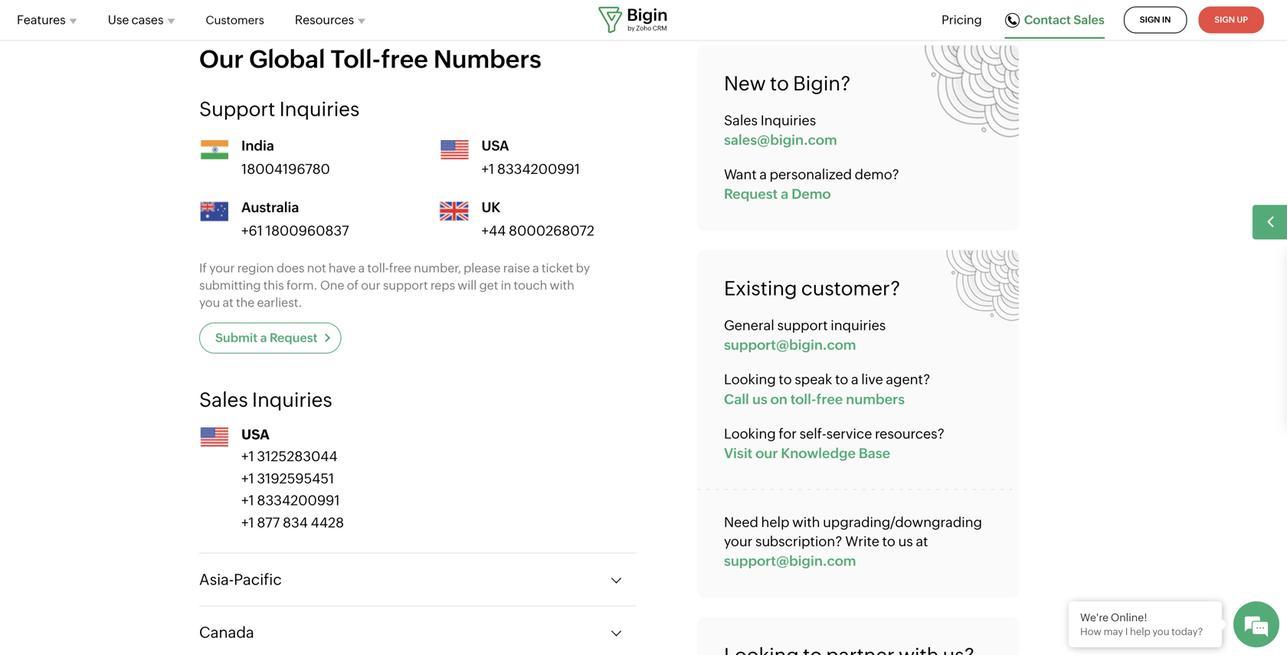 Task type: locate. For each thing, give the bounding box(es) containing it.
1 horizontal spatial request
[[724, 186, 778, 202]]

1 horizontal spatial support
[[778, 318, 828, 333]]

us left on
[[753, 392, 768, 407]]

8334200991 down 3192595451 in the bottom left of the page
[[257, 493, 340, 509]]

sales down "new"
[[724, 113, 758, 128]]

8334200991
[[497, 161, 580, 177], [257, 493, 340, 509]]

your inside the need help with upgrading/downgrading your subscription? write to us at support@bigin.com
[[724, 534, 753, 550]]

looking
[[724, 372, 776, 388], [724, 426, 776, 442]]

2 vertical spatial free
[[817, 392, 843, 407]]

toll- right have
[[368, 261, 389, 275]]

support@bigin.com inside the need help with upgrading/downgrading your subscription? write to us at support@bigin.com
[[724, 553, 857, 569]]

our right visit
[[756, 446, 778, 461]]

1 horizontal spatial at
[[916, 534, 929, 550]]

0 vertical spatial request
[[724, 186, 778, 202]]

+1 8334200991 link up uk +44 8000268072
[[482, 160, 636, 179]]

1 vertical spatial sales
[[724, 113, 758, 128]]

1 vertical spatial us
[[899, 534, 914, 550]]

inquiries up india 18004196780
[[279, 98, 360, 120]]

sales inside sales inquiries sales@bigin.com
[[724, 113, 758, 128]]

0 vertical spatial us
[[753, 392, 768, 407]]

1 horizontal spatial us
[[899, 534, 914, 550]]

our
[[361, 278, 381, 292], [756, 446, 778, 461]]

support@bigin.com link
[[724, 337, 857, 354], [724, 553, 857, 570]]

at inside if your region does not have a toll-free number, please raise a ticket by submitting this form. one of our support reps will get in touch with you at the earliest.
[[223, 295, 234, 310]]

demo?
[[855, 167, 900, 182]]

0 vertical spatial support@bigin.com
[[724, 337, 857, 353]]

with down ticket
[[550, 278, 575, 292]]

+44
[[482, 223, 506, 239]]

1 vertical spatial support@bigin.com link
[[724, 553, 857, 570]]

0 vertical spatial looking
[[724, 372, 776, 388]]

0 vertical spatial help
[[762, 515, 790, 530]]

agent?
[[887, 372, 931, 388]]

+1 8334200991 link
[[482, 160, 636, 179], [241, 490, 636, 512]]

2 support@bigin.com link from the top
[[724, 553, 857, 570]]

to down "upgrading/downgrading"
[[883, 534, 896, 550]]

0 horizontal spatial help
[[762, 515, 790, 530]]

customer?
[[802, 277, 901, 300]]

1 vertical spatial 8334200991
[[257, 493, 340, 509]]

a left live
[[852, 372, 859, 388]]

1 support@bigin.com link from the top
[[724, 337, 857, 354]]

does
[[277, 261, 305, 275]]

8334200991 inside usa +1 3125283044 +1 3192595451 +1 8334200991 +1 877 834 4428
[[257, 493, 340, 509]]

sales right contact
[[1074, 13, 1105, 27]]

1 horizontal spatial with
[[793, 515, 821, 530]]

1 vertical spatial support
[[778, 318, 828, 333]]

0 vertical spatial at
[[223, 295, 234, 310]]

help right i
[[1131, 626, 1151, 638]]

1 vertical spatial at
[[916, 534, 929, 550]]

0 vertical spatial our
[[361, 278, 381, 292]]

request down want at the right of page
[[724, 186, 778, 202]]

request
[[724, 186, 778, 202], [270, 331, 318, 345]]

our inside looking for self-service resources? visit our knowledge base
[[756, 446, 778, 461]]

your
[[210, 261, 235, 275], [724, 534, 753, 550]]

form.
[[287, 278, 318, 292]]

toll- down speak
[[791, 392, 817, 407]]

1 vertical spatial with
[[793, 515, 821, 530]]

by
[[576, 261, 590, 275]]

877
[[257, 515, 280, 531]]

general
[[724, 318, 775, 333]]

this
[[264, 278, 284, 292]]

you down submitting
[[199, 295, 220, 310]]

online!
[[1112, 612, 1148, 624]]

4428
[[311, 515, 344, 531]]

you left today?
[[1153, 626, 1170, 638]]

2 horizontal spatial sales
[[1074, 13, 1105, 27]]

1 vertical spatial request
[[270, 331, 318, 345]]

0 horizontal spatial with
[[550, 278, 575, 292]]

0 horizontal spatial your
[[210, 261, 235, 275]]

with inside the need help with upgrading/downgrading your subscription? write to us at support@bigin.com
[[793, 515, 821, 530]]

0 horizontal spatial support
[[383, 278, 428, 292]]

support@bigin.com down subscription?
[[724, 553, 857, 569]]

looking for knowledge
[[724, 426, 776, 442]]

usa for 3125283044
[[241, 427, 270, 443]]

support@bigin.com up speak
[[724, 337, 857, 353]]

support down existing customer?
[[778, 318, 828, 333]]

+1 8334200991 link down the +1 3125283044 link
[[241, 490, 636, 512]]

toll- inside looking to speak to a live agent? call us on toll-free numbers
[[791, 392, 817, 407]]

inquiries inside sales inquiries sales@bigin.com
[[761, 113, 817, 128]]

usa inside usa +1 3125283044 +1 3192595451 +1 8334200991 +1 877 834 4428
[[241, 427, 270, 443]]

0 vertical spatial you
[[199, 295, 220, 310]]

support down number,
[[383, 278, 428, 292]]

0 vertical spatial usa
[[482, 138, 509, 154]]

inquiries up 3125283044
[[252, 389, 332, 411]]

personalized
[[770, 167, 853, 182]]

to up on
[[779, 372, 792, 388]]

sales down submit
[[199, 389, 248, 411]]

looking inside looking for self-service resources? visit our knowledge base
[[724, 426, 776, 442]]

sales inquiries sales@bigin.com
[[724, 113, 838, 148]]

usa inside usa +1 8334200991
[[482, 138, 509, 154]]

sign
[[1141, 15, 1161, 25]]

subscription?
[[756, 534, 843, 550]]

0 vertical spatial toll-
[[368, 261, 389, 275]]

us inside looking to speak to a live agent? call us on toll-free numbers
[[753, 392, 768, 407]]

+1
[[482, 161, 495, 177], [241, 449, 254, 465], [241, 471, 254, 487], [241, 493, 254, 509], [241, 515, 254, 531]]

resources
[[295, 13, 354, 27]]

with
[[550, 278, 575, 292], [793, 515, 821, 530]]

at down "upgrading/downgrading"
[[916, 534, 929, 550]]

submit a request link
[[199, 323, 342, 354]]

1 horizontal spatial toll-
[[791, 392, 817, 407]]

sales inquiries
[[199, 389, 332, 411]]

free inside if your region does not have a toll-free number, please raise a ticket by submitting this form. one of our support reps will get in touch with you at the earliest.
[[389, 261, 412, 275]]

help inside we're online! how may i help you today?
[[1131, 626, 1151, 638]]

numbers
[[434, 45, 542, 73]]

a
[[760, 167, 767, 182], [781, 186, 789, 202], [358, 261, 365, 275], [533, 261, 539, 275], [260, 331, 267, 345], [852, 372, 859, 388]]

8334200991 up uk +44 8000268072
[[497, 161, 580, 177]]

we're online! how may i help you today?
[[1081, 612, 1204, 638]]

1 support@bigin.com from the top
[[724, 337, 857, 353]]

sales@bigin.com link
[[724, 132, 838, 148]]

0 horizontal spatial sales
[[199, 389, 248, 411]]

pacific
[[234, 571, 282, 589]]

use
[[108, 13, 129, 27]]

2 looking from the top
[[724, 426, 776, 442]]

usa up uk
[[482, 138, 509, 154]]

0 vertical spatial 8334200991
[[497, 161, 580, 177]]

1 horizontal spatial usa
[[482, 138, 509, 154]]

+44 8000268072 link
[[482, 221, 636, 241]]

at left the
[[223, 295, 234, 310]]

0 horizontal spatial 8334200991
[[257, 493, 340, 509]]

inquiries for sales inquiries sales@bigin.com
[[761, 113, 817, 128]]

a right want at the right of page
[[760, 167, 767, 182]]

our right of
[[361, 278, 381, 292]]

your down need
[[724, 534, 753, 550]]

with up subscription?
[[793, 515, 821, 530]]

base
[[859, 446, 891, 461]]

1 horizontal spatial you
[[1153, 626, 1170, 638]]

inquiries
[[279, 98, 360, 120], [761, 113, 817, 128], [252, 389, 332, 411]]

1 vertical spatial free
[[389, 261, 412, 275]]

+61
[[241, 223, 263, 239]]

1 horizontal spatial help
[[1131, 626, 1151, 638]]

earliest.
[[257, 295, 303, 310]]

2 vertical spatial sales
[[199, 389, 248, 411]]

0 horizontal spatial our
[[361, 278, 381, 292]]

looking to speak to a live agent? call us on toll-free numbers
[[724, 372, 931, 407]]

numbers
[[846, 392, 905, 407]]

uk
[[482, 200, 501, 215]]

existing customer?
[[724, 277, 901, 300]]

support@bigin.com
[[724, 337, 857, 353], [724, 553, 857, 569]]

0 horizontal spatial toll-
[[368, 261, 389, 275]]

request down earliest.
[[270, 331, 318, 345]]

help up subscription?
[[762, 515, 790, 530]]

looking up visit
[[724, 426, 776, 442]]

support inside general support inquiries support@bigin.com
[[778, 318, 828, 333]]

a up touch
[[533, 261, 539, 275]]

help inside the need help with upgrading/downgrading your subscription? write to us at support@bigin.com
[[762, 515, 790, 530]]

usa down sales inquiries
[[241, 427, 270, 443]]

inquiries up sales@bigin.com
[[761, 113, 817, 128]]

1 vertical spatial looking
[[724, 426, 776, 442]]

looking up call
[[724, 372, 776, 388]]

want
[[724, 167, 757, 182]]

1 horizontal spatial your
[[724, 534, 753, 550]]

+1 3192595451 link
[[241, 468, 636, 490]]

support
[[383, 278, 428, 292], [778, 318, 828, 333]]

0 horizontal spatial request
[[270, 331, 318, 345]]

sales for sales inquiries
[[199, 389, 248, 411]]

will
[[458, 278, 477, 292]]

1 vertical spatial you
[[1153, 626, 1170, 638]]

sign up link
[[1199, 7, 1265, 33]]

support@bigin.com link up speak
[[724, 337, 857, 354]]

2 support@bigin.com from the top
[[724, 553, 857, 569]]

of
[[347, 278, 359, 292]]

to
[[770, 72, 790, 95], [779, 372, 792, 388], [836, 372, 849, 388], [883, 534, 896, 550]]

1 vertical spatial toll-
[[791, 392, 817, 407]]

us down "upgrading/downgrading"
[[899, 534, 914, 550]]

a right submit
[[260, 331, 267, 345]]

1 vertical spatial usa
[[241, 427, 270, 443]]

us inside the need help with upgrading/downgrading your subscription? write to us at support@bigin.com
[[899, 534, 914, 550]]

sales
[[1074, 13, 1105, 27], [724, 113, 758, 128], [199, 389, 248, 411]]

0 vertical spatial support
[[383, 278, 428, 292]]

0 horizontal spatial at
[[223, 295, 234, 310]]

the
[[236, 295, 255, 310]]

sign in
[[1141, 15, 1172, 25]]

your up submitting
[[210, 261, 235, 275]]

8000268072
[[509, 223, 595, 239]]

pricing link
[[942, 11, 983, 29]]

1 horizontal spatial our
[[756, 446, 778, 461]]

1 looking from the top
[[724, 372, 776, 388]]

1800960837
[[266, 223, 349, 239]]

1 vertical spatial support@bigin.com
[[724, 553, 857, 569]]

1 vertical spatial help
[[1131, 626, 1151, 638]]

1 vertical spatial your
[[724, 534, 753, 550]]

us
[[753, 392, 768, 407], [899, 534, 914, 550]]

0 vertical spatial support@bigin.com link
[[724, 337, 857, 354]]

8334200991 inside usa +1 8334200991
[[497, 161, 580, 177]]

0 vertical spatial sales
[[1074, 13, 1105, 27]]

a up of
[[358, 261, 365, 275]]

touch
[[514, 278, 548, 292]]

for
[[779, 426, 797, 442]]

to right "new"
[[770, 72, 790, 95]]

0 horizontal spatial you
[[199, 295, 220, 310]]

submit a request
[[215, 331, 318, 345]]

support@bigin.com link down subscription?
[[724, 553, 857, 570]]

canada
[[199, 624, 254, 642]]

to right speak
[[836, 372, 849, 388]]

1 horizontal spatial 8334200991
[[497, 161, 580, 177]]

raise
[[503, 261, 530, 275]]

knowledge
[[782, 446, 856, 461]]

0 vertical spatial with
[[550, 278, 575, 292]]

1 horizontal spatial sales
[[724, 113, 758, 128]]

looking inside looking to speak to a live agent? call us on toll-free numbers
[[724, 372, 776, 388]]

0 vertical spatial your
[[210, 261, 235, 275]]

1 vertical spatial our
[[756, 446, 778, 461]]

0 horizontal spatial us
[[753, 392, 768, 407]]

may
[[1104, 626, 1124, 638]]

0 horizontal spatial usa
[[241, 427, 270, 443]]



Task type: describe. For each thing, give the bounding box(es) containing it.
self-
[[800, 426, 827, 442]]

support
[[199, 98, 275, 120]]

0 vertical spatial +1 8334200991 link
[[482, 160, 636, 179]]

asia-
[[199, 571, 234, 589]]

speak
[[795, 372, 833, 388]]

free inside looking to speak to a live agent? call us on toll-free numbers
[[817, 392, 843, 407]]

18004196780 link
[[241, 160, 397, 179]]

india
[[241, 138, 274, 154]]

a left demo
[[781, 186, 789, 202]]

sales@bigin.com
[[724, 132, 838, 148]]

new
[[724, 72, 766, 95]]

us for existing customer?
[[899, 534, 914, 550]]

3192595451
[[257, 471, 335, 487]]

service
[[827, 426, 873, 442]]

+61 1800960837 link
[[241, 221, 397, 241]]

india 18004196780
[[241, 138, 330, 177]]

support inquiries
[[199, 98, 360, 120]]

support@bigin.com inside general support inquiries support@bigin.com
[[724, 337, 857, 353]]

toll- inside if your region does not have a toll-free number, please raise a ticket by submitting this form. one of our support reps will get in touch with you at the earliest.
[[368, 261, 389, 275]]

toll-
[[331, 45, 381, 73]]

sales for sales inquiries sales@bigin.com
[[724, 113, 758, 128]]

resources?
[[875, 426, 945, 442]]

australia +61 1800960837
[[241, 200, 349, 239]]

a inside looking to speak to a live agent? call us on toll-free numbers
[[852, 372, 859, 388]]

customers link
[[206, 5, 264, 36]]

existing
[[724, 277, 798, 300]]

with inside if your region does not have a toll-free number, please raise a ticket by submitting this form. one of our support reps will get in touch with you at the earliest.
[[550, 278, 575, 292]]

general support inquiries support@bigin.com
[[724, 318, 886, 353]]

number,
[[414, 261, 461, 275]]

you inside we're online! how may i help you today?
[[1153, 626, 1170, 638]]

request a demo link
[[724, 186, 831, 203]]

visit our knowledge base link
[[724, 445, 891, 462]]

sign
[[1215, 15, 1236, 25]]

region
[[237, 261, 274, 275]]

our global toll-free numbers
[[199, 45, 542, 73]]

want a personalized demo? request a demo
[[724, 167, 900, 202]]

submit
[[215, 331, 258, 345]]

support inside if your region does not have a toll-free number, please raise a ticket by submitting this form. one of our support reps will get in touch with you at the earliest.
[[383, 278, 428, 292]]

please
[[464, 261, 501, 275]]

contact sales
[[1025, 13, 1105, 27]]

looking for call
[[724, 372, 776, 388]]

support@bigin.com link for support
[[724, 337, 857, 354]]

looking for self-service resources? visit our knowledge base
[[724, 426, 945, 461]]

one
[[320, 278, 345, 292]]

write
[[846, 534, 880, 550]]

i
[[1126, 626, 1129, 638]]

you inside if your region does not have a toll-free number, please raise a ticket by submitting this form. one of our support reps will get in touch with you at the earliest.
[[199, 295, 220, 310]]

usa +1 8334200991
[[482, 138, 580, 177]]

australia
[[241, 200, 299, 215]]

need
[[724, 515, 759, 530]]

sign up
[[1215, 15, 1249, 25]]

reps
[[431, 278, 455, 292]]

we're
[[1081, 612, 1109, 624]]

contact sales link
[[1006, 13, 1105, 27]]

how
[[1081, 626, 1102, 638]]

usa for 8334200991
[[482, 138, 509, 154]]

if
[[199, 261, 207, 275]]

inquiries for support inquiries
[[279, 98, 360, 120]]

usa +1 3125283044 +1 3192595451 +1 8334200991 +1 877 834 4428
[[241, 427, 344, 531]]

if your region does not have a toll-free number, please raise a ticket by submitting this form. one of our support reps will get in touch with you at the earliest.
[[199, 261, 590, 310]]

our
[[199, 45, 244, 73]]

bigin?
[[794, 72, 851, 95]]

+1 inside usa +1 8334200991
[[482, 161, 495, 177]]

to inside the need help with upgrading/downgrading your subscription? write to us at support@bigin.com
[[883, 534, 896, 550]]

use cases
[[108, 13, 164, 27]]

asia-pacific
[[199, 571, 282, 589]]

pricing
[[942, 13, 983, 27]]

global
[[249, 45, 325, 73]]

features
[[17, 13, 66, 27]]

in
[[1163, 15, 1172, 25]]

inquiries for sales inquiries
[[252, 389, 332, 411]]

1 vertical spatial +1 8334200991 link
[[241, 490, 636, 512]]

not
[[307, 261, 326, 275]]

call
[[724, 392, 750, 407]]

request inside want a personalized demo? request a demo
[[724, 186, 778, 202]]

support@bigin.com link for help
[[724, 553, 857, 570]]

up
[[1238, 15, 1249, 25]]

live
[[862, 372, 884, 388]]

your inside if your region does not have a toll-free number, please raise a ticket by submitting this form. one of our support reps will get in touch with you at the earliest.
[[210, 261, 235, 275]]

at inside the need help with upgrading/downgrading your subscription? write to us at support@bigin.com
[[916, 534, 929, 550]]

us for general support inquiries
[[753, 392, 768, 407]]

uk +44 8000268072
[[482, 200, 595, 239]]

in
[[501, 278, 512, 292]]

our inside if your region does not have a toll-free number, please raise a ticket by submitting this form. one of our support reps will get in touch with you at the earliest.
[[361, 278, 381, 292]]

ticket
[[542, 261, 574, 275]]

customers
[[206, 13, 264, 27]]

+1 3125283044 link
[[241, 446, 636, 468]]

0 vertical spatial free
[[381, 45, 428, 73]]

submitting
[[199, 278, 261, 292]]

3125283044
[[257, 449, 338, 465]]

demo
[[792, 186, 831, 202]]

new to bigin?
[[724, 72, 851, 95]]

get
[[480, 278, 499, 292]]

need help with upgrading/downgrading your subscription? write to us at support@bigin.com
[[724, 515, 983, 569]]



Task type: vqa. For each thing, say whether or not it's contained in the screenshot.
5,000+ on the left bottom
no



